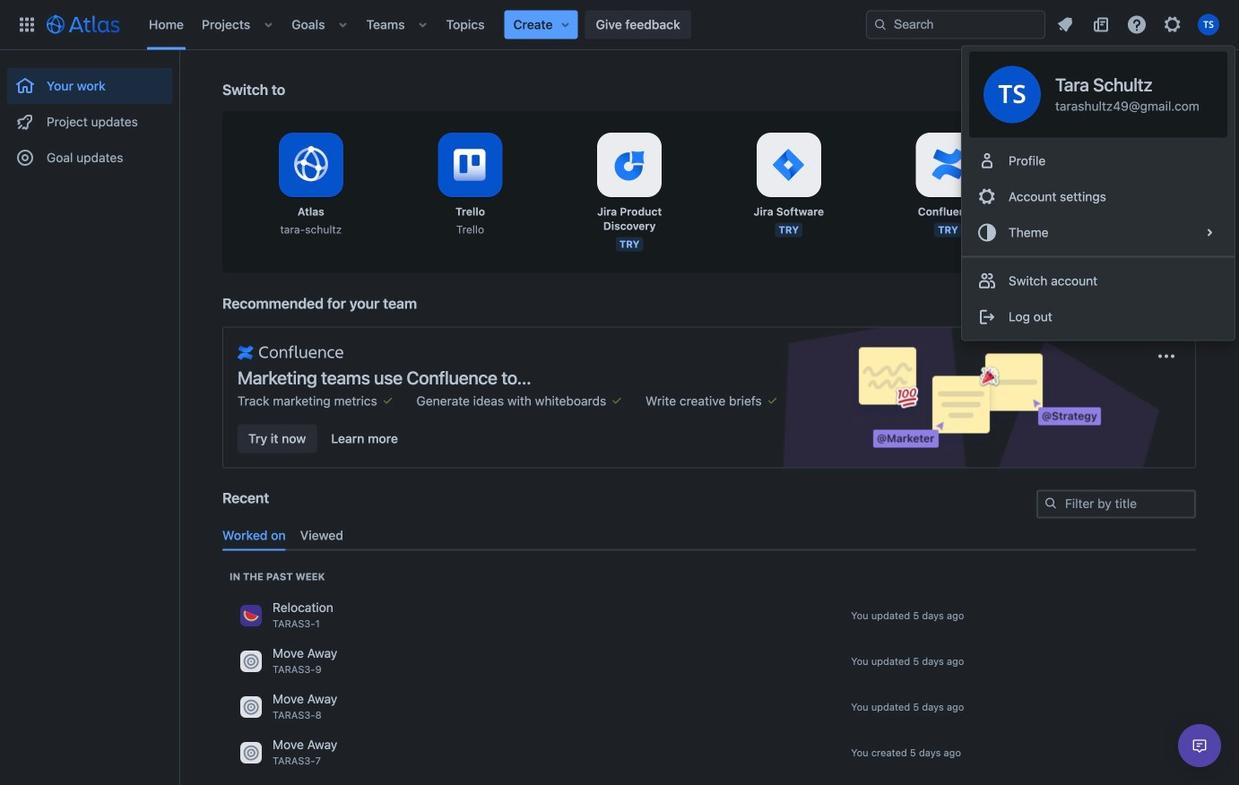 Task type: vqa. For each thing, say whether or not it's contained in the screenshot.
Search image
yes



Task type: describe. For each thing, give the bounding box(es) containing it.
Search field
[[866, 10, 1046, 39]]

1 townsquare image from the top
[[240, 605, 262, 627]]

account image
[[1198, 14, 1220, 35]]

open intercom messenger image
[[1189, 735, 1211, 757]]

1 townsquare image from the top
[[240, 651, 262, 672]]

your existing atlassian products image
[[610, 393, 624, 408]]

2 townsquare image from the top
[[240, 742, 262, 764]]

switch to... image
[[16, 14, 38, 35]]



Task type: locate. For each thing, give the bounding box(es) containing it.
0 horizontal spatial your existing atlassian products image
[[381, 393, 395, 408]]

0 vertical spatial townsquare image
[[240, 651, 262, 672]]

0 vertical spatial townsquare image
[[240, 605, 262, 627]]

2 your existing atlassian products image from the left
[[765, 393, 780, 408]]

your existing atlassian products image
[[381, 393, 395, 408], [765, 393, 780, 408]]

confluence image
[[238, 342, 344, 364], [238, 342, 344, 364]]

help image
[[1126, 14, 1148, 35]]

Filter by title field
[[1039, 492, 1195, 517]]

banner
[[0, 0, 1239, 50]]

townsquare image
[[240, 605, 262, 627], [240, 742, 262, 764]]

townsquare image
[[240, 651, 262, 672], [240, 697, 262, 718]]

1 horizontal spatial your existing atlassian products image
[[765, 393, 780, 408]]

settings image
[[1162, 14, 1184, 35]]

top element
[[11, 0, 866, 50]]

search image
[[1044, 496, 1058, 511]]

notifications image
[[1055, 14, 1076, 35]]

search image
[[874, 17, 888, 32]]

None search field
[[866, 10, 1046, 39]]

1 vertical spatial townsquare image
[[240, 742, 262, 764]]

heading
[[230, 570, 325, 584]]

cross-flow recommendation banner element
[[222, 295, 1196, 490]]

1 your existing atlassian products image from the left
[[381, 393, 395, 408]]

tab list
[[215, 521, 1204, 551]]

group
[[7, 50, 172, 181], [962, 138, 1235, 256], [962, 256, 1235, 340]]

1 vertical spatial townsquare image
[[240, 697, 262, 718]]

2 townsquare image from the top
[[240, 697, 262, 718]]



